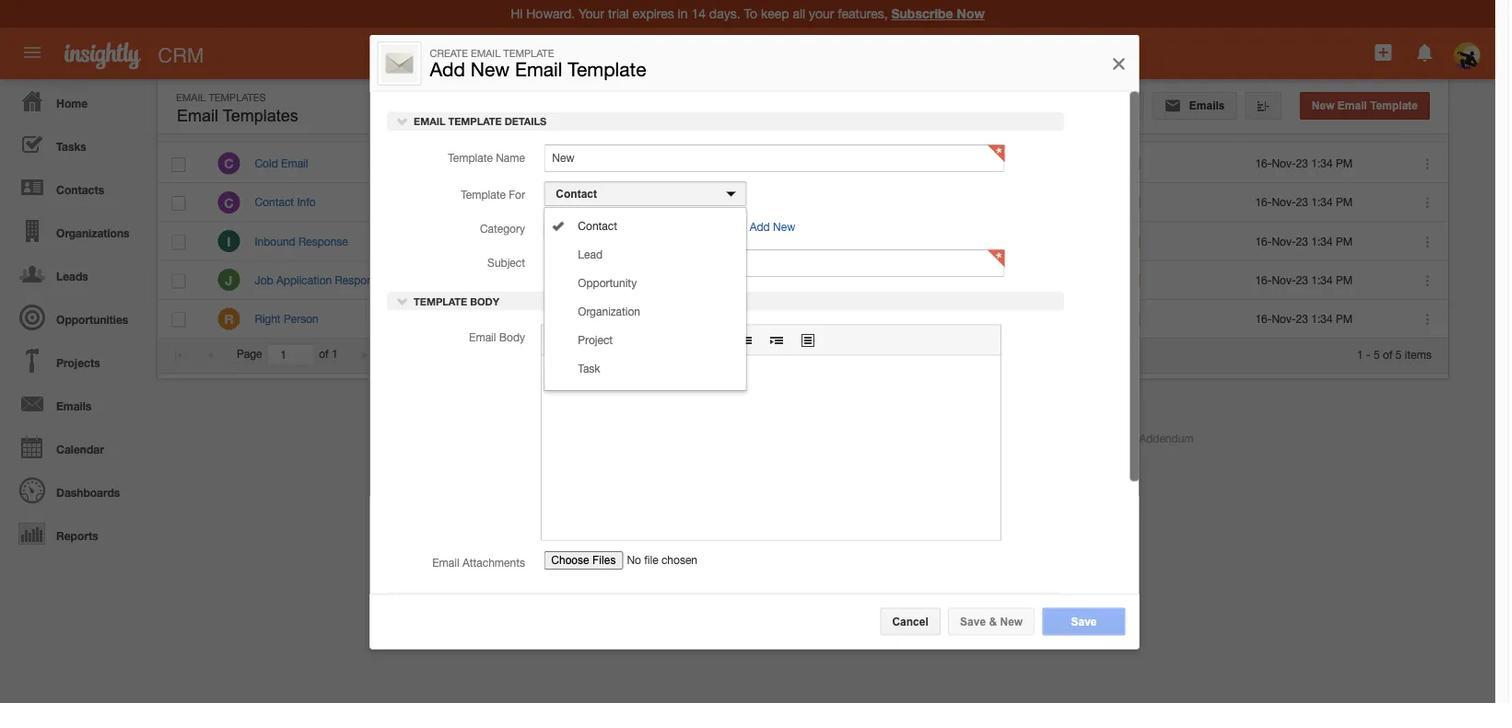 Task type: locate. For each thing, give the bounding box(es) containing it.
0 horizontal spatial of
[[319, 348, 329, 361]]

2 vertical spatial howard
[[617, 313, 655, 326]]

0 vertical spatial howard brown
[[617, 196, 691, 209]]

contact cell
[[922, 261, 1103, 300], [922, 300, 1103, 339]]

new
[[471, 58, 510, 81], [1312, 100, 1335, 112], [773, 220, 795, 233], [1000, 616, 1023, 628]]

1 vertical spatial to
[[526, 313, 536, 326]]

3 0% from the top
[[1121, 236, 1137, 248]]

23 inside i row
[[1296, 235, 1308, 248]]

0 vertical spatial c link
[[218, 153, 240, 175]]

addendum
[[1139, 432, 1194, 445]]

0 vertical spatial emails link
[[1152, 92, 1237, 120]]

for inside j "row"
[[475, 274, 488, 287]]

3 howard from the top
[[617, 313, 655, 326]]

3 thanks from the top
[[436, 274, 472, 287]]

0 horizontal spatial emails
[[56, 400, 91, 413]]

howard brown inside c row
[[617, 196, 691, 209]]

4 16-nov-23 1:34 pm from the top
[[1255, 274, 1353, 287]]

pm inside r row
[[1336, 313, 1353, 326]]

you right "can"
[[459, 313, 477, 326]]

1 vertical spatial you
[[459, 313, 477, 326]]

thanks for i
[[436, 235, 472, 248]]

1 thanks from the top
[[436, 196, 472, 209]]

5 0% from the top
[[1121, 314, 1137, 326]]

name inside add new email template "dialog"
[[495, 151, 525, 163]]

brown up contact link
[[659, 196, 691, 209]]

1 vertical spatial brown
[[659, 274, 691, 287]]

1 c from the top
[[224, 156, 234, 171]]

1 horizontal spatial emails
[[1186, 100, 1225, 112]]

contacts link
[[5, 166, 147, 209]]

save for save & new
[[960, 616, 986, 628]]

0 vertical spatial body
[[470, 295, 499, 307]]

you inside c row
[[453, 157, 471, 170]]

pm for thanks for contacting us.
[[1336, 235, 1353, 248]]

0 vertical spatial you
[[453, 157, 471, 170]]

2 c row from the top
[[158, 184, 1448, 222]]

row group
[[158, 145, 1448, 339]]

r row
[[158, 300, 1448, 339]]

response
[[299, 235, 348, 248], [335, 274, 385, 287]]

do you have time to connect?
[[436, 157, 584, 170]]

3 howard brown link from the top
[[617, 313, 691, 326]]

howard down "lead" "link"
[[617, 274, 655, 287]]

c row down "name" text box
[[158, 184, 1448, 222]]

navigation
[[0, 79, 147, 556]]

16- inside j "row"
[[1255, 274, 1272, 287]]

chevron down image
[[396, 114, 409, 127]]

category up "name" text box
[[797, 119, 845, 132]]

1 of from the left
[[319, 348, 329, 361]]

16-nov-23 1:34 pm for thanks for applying...
[[1255, 274, 1353, 287]]

of right the - on the right of page
[[1383, 348, 1393, 361]]

created date
[[1254, 119, 1324, 132]]

0% inside i row
[[1121, 236, 1137, 248]]

reports link
[[5, 512, 147, 556]]

create email template add new email template
[[430, 47, 646, 81]]

1 left the - on the right of page
[[1357, 348, 1363, 361]]

pm for do you have time to connect?
[[1336, 157, 1353, 170]]

0 horizontal spatial subject
[[435, 119, 475, 132]]

1 23 from the top
[[1296, 157, 1308, 170]]

organization link
[[544, 299, 745, 323]]

leads link
[[5, 252, 147, 296]]

2 0% from the top
[[1121, 197, 1137, 209]]

1 vertical spatial c link
[[218, 191, 240, 214]]

None checkbox
[[171, 117, 185, 132], [172, 157, 186, 172], [172, 196, 186, 211], [171, 117, 185, 132], [172, 157, 186, 172], [172, 196, 186, 211]]

1 vertical spatial emails link
[[5, 382, 147, 426]]

for inside i row
[[475, 235, 488, 248]]

new right & at the bottom of page
[[1000, 616, 1023, 628]]

1 vertical spatial thanks
[[436, 235, 472, 248]]

23 for thanks for connecting
[[1296, 196, 1308, 209]]

0 vertical spatial category
[[797, 119, 845, 132]]

can you point me to the right person? howard brown
[[436, 313, 691, 326]]

email
[[471, 47, 501, 59], [515, 58, 562, 81], [176, 91, 206, 103], [1338, 100, 1367, 112], [177, 106, 218, 125], [413, 115, 445, 127], [281, 157, 308, 170], [469, 331, 496, 344], [432, 557, 459, 569]]

1 vertical spatial category
[[479, 221, 525, 234]]

connect?
[[538, 157, 584, 170]]

you inside r row
[[459, 313, 477, 326]]

0 horizontal spatial 5
[[1374, 348, 1380, 361]]

cell
[[603, 145, 784, 184], [784, 145, 922, 184], [922, 145, 1103, 184], [784, 184, 922, 222], [922, 184, 1103, 222], [603, 222, 784, 261], [784, 222, 922, 261], [922, 222, 1103, 261]]

howard inside r row
[[617, 313, 655, 326]]

0% for thanks for contacting us.
[[1121, 236, 1137, 248]]

23 inside r row
[[1296, 313, 1308, 326]]

1 brown from the top
[[659, 196, 691, 209]]

brown for j
[[659, 274, 691, 287]]

subject up do
[[435, 119, 475, 132]]

2 0% cell from the top
[[1103, 184, 1241, 222]]

brown inside r row
[[659, 313, 691, 326]]

toolbar
[[541, 325, 1000, 356]]

point
[[480, 313, 505, 326]]

for
[[475, 196, 488, 209], [475, 235, 488, 248], [475, 274, 488, 287]]

4 0% from the top
[[1121, 275, 1137, 287]]

new inside create email template add new email template
[[471, 58, 510, 81]]

0 vertical spatial name
[[254, 119, 285, 132]]

template
[[503, 47, 554, 59], [568, 58, 646, 81], [1370, 100, 1418, 112], [448, 115, 501, 127], [935, 119, 983, 132], [448, 151, 492, 163], [460, 187, 505, 200], [413, 295, 467, 307]]

2 vertical spatial thanks
[[436, 274, 472, 287]]

0% cell for do you have time to connect?
[[1103, 145, 1241, 184]]

c row
[[158, 145, 1448, 184], [158, 184, 1448, 222]]

thanks up thanks for applying... "link"
[[436, 235, 472, 248]]

projects link
[[5, 339, 147, 382]]

save & new button
[[948, 609, 1035, 636]]

pm inside i row
[[1336, 235, 1353, 248]]

thanks for contacting us. link
[[436, 235, 561, 248]]

1 vertical spatial name
[[495, 151, 525, 163]]

emails link
[[1152, 92, 1237, 120], [5, 382, 147, 426]]

contact inside button
[[555, 187, 597, 199]]

add up the email template details on the left
[[430, 58, 465, 81]]

1:34
[[1311, 157, 1333, 170], [1311, 196, 1333, 209], [1311, 235, 1333, 248], [1311, 274, 1333, 287], [1311, 313, 1333, 326]]

inbound
[[255, 235, 295, 248]]

row containing name
[[158, 108, 1448, 142]]

0 vertical spatial howard
[[617, 196, 655, 209]]

1 horizontal spatial category
[[797, 119, 845, 132]]

opportunity link
[[544, 270, 745, 294]]

save left & at the bottom of page
[[960, 616, 986, 628]]

howard brown link for r
[[617, 313, 691, 326]]

3 1:34 from the top
[[1311, 235, 1333, 248]]

None checkbox
[[172, 235, 186, 250], [172, 274, 186, 289], [172, 313, 186, 328], [172, 235, 186, 250], [172, 274, 186, 289], [172, 313, 186, 328]]

have
[[474, 157, 498, 170]]

open rate
[[1116, 119, 1172, 132]]

response inside i row
[[299, 235, 348, 248]]

c for contact info
[[224, 195, 234, 210]]

rate
[[1147, 119, 1172, 132]]

3 for from the top
[[475, 274, 488, 287]]

thanks inside j "row"
[[436, 274, 472, 287]]

3 16-nov-23 1:34 pm cell from the top
[[1241, 222, 1402, 261]]

1 vertical spatial response
[[335, 274, 385, 287]]

emails link right open
[[1152, 92, 1237, 120]]

1 1:34 from the top
[[1311, 157, 1333, 170]]

3 nov- from the top
[[1272, 235, 1296, 248]]

now
[[957, 6, 985, 21]]

1 save from the left
[[960, 616, 986, 628]]

0 vertical spatial add
[[430, 58, 465, 81]]

template up "can"
[[413, 295, 467, 307]]

1:34 inside j "row"
[[1311, 274, 1333, 287]]

0%
[[1121, 158, 1137, 170], [1121, 197, 1137, 209], [1121, 236, 1137, 248], [1121, 275, 1137, 287], [1121, 314, 1137, 326]]

1 howard brown from the top
[[617, 196, 691, 209]]

1 horizontal spatial of
[[1383, 348, 1393, 361]]

howard for j
[[617, 274, 655, 287]]

5 23 from the top
[[1296, 313, 1308, 326]]

none file field inside add new email template "dialog"
[[543, 550, 753, 578]]

1 vertical spatial subject
[[487, 256, 525, 268]]

2 vertical spatial brown
[[659, 313, 691, 326]]

1 down job application response link
[[332, 348, 338, 361]]

pm inside j "row"
[[1336, 274, 1353, 287]]

category inside add new email template "dialog"
[[479, 221, 525, 234]]

nov- for thanks for connecting
[[1272, 196, 1296, 209]]

1 0% from the top
[[1121, 158, 1137, 170]]

thanks down do
[[436, 196, 472, 209]]

0 vertical spatial brown
[[659, 196, 691, 209]]

to for the
[[526, 313, 536, 326]]

4 0% cell from the top
[[1103, 261, 1241, 300]]

16-nov-23 1:34 pm
[[1255, 157, 1353, 170], [1255, 196, 1353, 209], [1255, 235, 1353, 248], [1255, 274, 1353, 287], [1255, 313, 1353, 326]]

2 pm from the top
[[1336, 196, 1353, 209]]

1 howard from the top
[[617, 196, 655, 209]]

howard brown link
[[617, 196, 691, 209], [617, 274, 691, 287], [617, 313, 691, 326]]

nov-
[[1272, 157, 1296, 170], [1272, 196, 1296, 209], [1272, 235, 1296, 248], [1272, 274, 1296, 287], [1272, 313, 1296, 326]]

subject up applying...
[[487, 256, 525, 268]]

3 16- from the top
[[1255, 235, 1272, 248]]

response right application
[[335, 274, 385, 287]]

category up thanks for contacting us. link
[[479, 221, 525, 234]]

category
[[797, 119, 845, 132], [479, 221, 525, 234]]

items
[[1405, 348, 1432, 361]]

2 howard brown link from the top
[[617, 274, 691, 287]]

emails link down projects
[[5, 382, 147, 426]]

right person link
[[255, 313, 328, 326]]

2 howard from the top
[[617, 274, 655, 287]]

howard inside j "row"
[[617, 274, 655, 287]]

nov- inside i row
[[1272, 235, 1296, 248]]

c link up i 'link'
[[218, 191, 240, 214]]

1 horizontal spatial add
[[749, 220, 770, 233]]

c row up "add new"
[[158, 145, 1448, 184]]

0% cell for thanks for applying...
[[1103, 261, 1241, 300]]

row
[[158, 108, 1448, 142]]

16-nov-23 1:34 pm cell for thanks for connecting
[[1241, 184, 1402, 222]]

0 vertical spatial subject
[[435, 119, 475, 132]]

to right time
[[525, 157, 535, 170]]

hiring cell
[[784, 261, 922, 300]]

nov- for thanks for applying...
[[1272, 274, 1296, 287]]

new up subject text field
[[773, 220, 795, 233]]

2 16-nov-23 1:34 pm from the top
[[1255, 196, 1353, 209]]

1:34 for thanks for connecting
[[1311, 196, 1333, 209]]

16-nov-23 1:34 pm inside i row
[[1255, 235, 1353, 248]]

0 horizontal spatial category
[[479, 221, 525, 234]]

howard brown down "lead" "link"
[[617, 274, 691, 287]]

3 0% cell from the top
[[1103, 222, 1241, 261]]

to right me
[[526, 313, 536, 326]]

1:34 inside i row
[[1311, 235, 1333, 248]]

template name
[[448, 151, 525, 163]]

3 pm from the top
[[1336, 235, 1353, 248]]

0% cell for thanks for connecting
[[1103, 184, 1241, 222]]

1 c row from the top
[[158, 145, 1448, 184]]

c link for cold email
[[218, 153, 240, 175]]

1 c link from the top
[[218, 153, 240, 175]]

c left cold
[[224, 156, 234, 171]]

subject
[[435, 119, 475, 132], [487, 256, 525, 268]]

for left contacting
[[475, 235, 488, 248]]

2 16-nov-23 1:34 pm cell from the top
[[1241, 184, 1402, 222]]

1 horizontal spatial name
[[495, 151, 525, 163]]

project
[[578, 333, 612, 346]]

1 vertical spatial for
[[475, 235, 488, 248]]

1 vertical spatial howard brown link
[[617, 274, 691, 287]]

to inside r row
[[526, 313, 536, 326]]

privacy
[[967, 432, 1004, 445]]

0 horizontal spatial save
[[960, 616, 986, 628]]

4 16- from the top
[[1255, 274, 1272, 287]]

brown up project link
[[659, 313, 691, 326]]

1 nov- from the top
[[1272, 157, 1296, 170]]

0 vertical spatial for
[[475, 196, 488, 209]]

howard brown link up contact link
[[617, 196, 691, 209]]

1 16-nov-23 1:34 pm cell from the top
[[1241, 145, 1402, 184]]

save & new
[[960, 616, 1023, 628]]

1 vertical spatial howard brown
[[617, 274, 691, 287]]

brown inside j "row"
[[659, 274, 691, 287]]

for up template body
[[475, 274, 488, 287]]

projects
[[56, 357, 100, 369]]

1 vertical spatial body
[[499, 331, 525, 344]]

16-nov-23 1:34 pm cell for thanks for applying...
[[1241, 261, 1402, 300]]

23 inside j "row"
[[1296, 274, 1308, 287]]

inbound response
[[255, 235, 348, 248]]

1:34 for thanks for contacting us.
[[1311, 235, 1333, 248]]

menu containing contact
[[544, 213, 745, 385]]

2 of from the left
[[1383, 348, 1393, 361]]

5 pm from the top
[[1336, 313, 1353, 326]]

hiring
[[802, 275, 830, 287]]

application
[[540, 324, 1001, 541]]

1 howard brown link from the top
[[617, 196, 691, 209]]

0 vertical spatial response
[[299, 235, 348, 248]]

2 16- from the top
[[1255, 196, 1272, 209]]

1 horizontal spatial save
[[1071, 616, 1097, 628]]

calendar
[[56, 443, 104, 456]]

chevron down image
[[396, 294, 409, 307]]

3 brown from the top
[[659, 313, 691, 326]]

c up i 'link'
[[224, 195, 234, 210]]

response up job application response link
[[299, 235, 348, 248]]

0 horizontal spatial emails link
[[5, 382, 147, 426]]

lead
[[578, 247, 602, 260]]

dashboards
[[56, 486, 120, 499]]

1 vertical spatial howard
[[617, 274, 655, 287]]

2 vertical spatial howard brown link
[[617, 313, 691, 326]]

you right do
[[453, 157, 471, 170]]

16-nov-23 1:34 pm cell
[[1241, 145, 1402, 184], [1241, 184, 1402, 222], [1241, 222, 1402, 261], [1241, 261, 1402, 300], [1241, 300, 1402, 339]]

1 for from the top
[[475, 196, 488, 209]]

c link left cold
[[218, 153, 240, 175]]

1 0% cell from the top
[[1103, 145, 1241, 184]]

thanks up template body
[[436, 274, 472, 287]]

4 pm from the top
[[1336, 274, 1353, 287]]

lead link
[[544, 242, 745, 266]]

5 1:34 from the top
[[1311, 313, 1333, 326]]

nov- inside j "row"
[[1272, 274, 1296, 287]]

for left for
[[475, 196, 488, 209]]

thanks inside i row
[[436, 235, 472, 248]]

1 horizontal spatial 5
[[1396, 348, 1402, 361]]

1 16-nov-23 1:34 pm from the top
[[1255, 157, 1353, 170]]

add up subject text field
[[749, 220, 770, 233]]

23
[[1296, 157, 1308, 170], [1296, 196, 1308, 209], [1296, 235, 1308, 248], [1296, 274, 1308, 287], [1296, 313, 1308, 326]]

to
[[525, 157, 535, 170], [526, 313, 536, 326]]

5 0% cell from the top
[[1103, 300, 1241, 339]]

5 left items
[[1396, 348, 1402, 361]]

body up point
[[470, 295, 499, 307]]

0% cell
[[1103, 145, 1241, 184], [1103, 184, 1241, 222], [1103, 222, 1241, 261], [1103, 261, 1241, 300], [1103, 300, 1241, 339]]

0 vertical spatial c
[[224, 156, 234, 171]]

4 nov- from the top
[[1272, 274, 1296, 287]]

0 vertical spatial howard brown link
[[617, 196, 691, 209]]

16-nov-23 1:34 pm for do you have time to connect?
[[1255, 157, 1353, 170]]

1 pm from the top
[[1336, 157, 1353, 170]]

for for i
[[475, 235, 488, 248]]

0 horizontal spatial 1
[[332, 348, 338, 361]]

0 vertical spatial thanks
[[436, 196, 472, 209]]

1:34 for do you have time to connect?
[[1311, 157, 1333, 170]]

templates
[[209, 91, 266, 103], [223, 106, 298, 125]]

howard up contact link
[[617, 196, 655, 209]]

howard brown link down "lead" "link"
[[617, 274, 691, 287]]

2 save from the left
[[1071, 616, 1097, 628]]

1 16- from the top
[[1255, 157, 1272, 170]]

2 howard brown from the top
[[617, 274, 691, 287]]

1 horizontal spatial 1
[[1357, 348, 1363, 361]]

contact info
[[255, 196, 316, 209]]

new right create
[[471, 58, 510, 81]]

nov- for do you have time to connect?
[[1272, 157, 1296, 170]]

1 vertical spatial emails
[[56, 400, 91, 413]]

2 vertical spatial for
[[475, 274, 488, 287]]

5 16-nov-23 1:34 pm from the top
[[1255, 313, 1353, 326]]

2 brown from the top
[[659, 274, 691, 287]]

0% inside j "row"
[[1121, 275, 1137, 287]]

processing
[[1081, 432, 1136, 445]]

2 c from the top
[[224, 195, 234, 210]]

all
[[557, 48, 571, 63]]

howard up project link
[[617, 313, 655, 326]]

2 23 from the top
[[1296, 196, 1308, 209]]

add inside create email template add new email template
[[430, 58, 465, 81]]

2 for from the top
[[475, 235, 488, 248]]

create
[[430, 47, 468, 59]]

thanks for j
[[436, 274, 472, 287]]

tasks link
[[5, 123, 147, 166]]

contact cell for r
[[922, 300, 1103, 339]]

cancel
[[892, 616, 929, 628]]

howard brown for j
[[617, 274, 691, 287]]

job
[[255, 274, 273, 287]]

howard brown inside j "row"
[[617, 274, 691, 287]]

you
[[453, 157, 471, 170], [459, 313, 477, 326]]

5 16- from the top
[[1255, 313, 1272, 326]]

1 vertical spatial c
[[224, 195, 234, 210]]

body
[[470, 295, 499, 307], [499, 331, 525, 344]]

3 23 from the top
[[1296, 235, 1308, 248]]

1 contact cell from the top
[[922, 261, 1103, 300]]

4 23 from the top
[[1296, 274, 1308, 287]]

cold email link
[[255, 157, 317, 170]]

opportunity
[[578, 276, 636, 289]]

c for cold email
[[224, 156, 234, 171]]

template up owner
[[568, 58, 646, 81]]

menu
[[544, 213, 745, 385]]

5 nov- from the top
[[1272, 313, 1296, 326]]

2 thanks from the top
[[436, 235, 472, 248]]

2 c link from the top
[[218, 191, 240, 214]]

body down me
[[499, 331, 525, 344]]

0 vertical spatial to
[[525, 157, 535, 170]]

23 for thanks for contacting us.
[[1296, 235, 1308, 248]]

&
[[989, 616, 997, 628]]

1
[[332, 348, 338, 361], [1357, 348, 1363, 361]]

can you point me to the right person? link
[[436, 313, 624, 326]]

16-
[[1255, 157, 1272, 170], [1255, 196, 1272, 209], [1255, 235, 1272, 248], [1255, 274, 1272, 287], [1255, 313, 1272, 326]]

howard brown link for j
[[617, 274, 691, 287]]

brown down "lead" "link"
[[659, 274, 691, 287]]

nov- for thanks for contacting us.
[[1272, 235, 1296, 248]]

i
[[227, 234, 231, 249]]

pm for thanks for applying...
[[1336, 274, 1353, 287]]

brown for c
[[659, 196, 691, 209]]

of down right person link
[[319, 348, 329, 361]]

1 1 from the left
[[332, 348, 338, 361]]

1 horizontal spatial subject
[[487, 256, 525, 268]]

16-nov-23 1:34 pm inside j "row"
[[1255, 274, 1353, 287]]

howard brown link up project link
[[617, 313, 691, 326]]

4 1:34 from the top
[[1311, 274, 1333, 287]]

organization
[[578, 304, 640, 317]]

email body
[[469, 331, 525, 344]]

organizations link
[[5, 209, 147, 252]]

of
[[319, 348, 329, 361], [1383, 348, 1393, 361]]

3 16-nov-23 1:34 pm from the top
[[1255, 235, 1353, 248]]

right
[[255, 313, 281, 326]]

4 16-nov-23 1:34 pm cell from the top
[[1241, 261, 1402, 300]]

howard brown up contact link
[[617, 196, 691, 209]]

5 right the - on the right of page
[[1374, 348, 1380, 361]]

2 nov- from the top
[[1272, 196, 1296, 209]]

1:34 for thanks for applying...
[[1311, 274, 1333, 287]]

0 horizontal spatial add
[[430, 58, 465, 81]]

16- inside i row
[[1255, 235, 1272, 248]]

None file field
[[543, 550, 753, 578]]

save button
[[1043, 609, 1125, 636]]

thanks for applying...
[[436, 274, 542, 287]]

emails
[[1186, 100, 1225, 112], [56, 400, 91, 413]]

2 1:34 from the top
[[1311, 196, 1333, 209]]

2 contact cell from the top
[[922, 300, 1103, 339]]

save right & at the bottom of page
[[1071, 616, 1097, 628]]



Task type: describe. For each thing, give the bounding box(es) containing it.
for for c
[[475, 196, 488, 209]]

general button
[[543, 215, 746, 240]]

Name text field
[[543, 144, 1004, 172]]

contact link
[[544, 213, 745, 237]]

16- inside r row
[[1255, 313, 1272, 326]]

new up date
[[1312, 100, 1335, 112]]

i link
[[218, 230, 240, 252]]

sales
[[802, 314, 828, 326]]

application
[[276, 274, 332, 287]]

data processing addendum
[[1055, 432, 1194, 445]]

1:34 inside r row
[[1311, 313, 1333, 326]]

16- for do you have time to connect?
[[1255, 157, 1272, 170]]

i row
[[158, 222, 1448, 261]]

close image
[[1110, 53, 1128, 75]]

nov- inside r row
[[1272, 313, 1296, 326]]

5 16-nov-23 1:34 pm cell from the top
[[1241, 300, 1402, 339]]

0% for thanks for connecting
[[1121, 197, 1137, 209]]

you for can
[[459, 313, 477, 326]]

subscribe now link
[[891, 6, 985, 21]]

contact inside j "row"
[[936, 274, 975, 287]]

j row
[[158, 261, 1448, 300]]

template for
[[460, 187, 525, 200]]

template up template name in the top left of the page
[[448, 115, 501, 127]]

template type
[[935, 119, 1011, 132]]

row group containing c
[[158, 145, 1448, 339]]

applying...
[[491, 274, 542, 287]]

template down the email template details on the left
[[448, 151, 492, 163]]

0 vertical spatial templates
[[209, 91, 266, 103]]

howard brown for c
[[617, 196, 691, 209]]

body for template body
[[470, 295, 499, 307]]

opportunities link
[[5, 296, 147, 339]]

right
[[558, 313, 580, 326]]

privacy policy link
[[967, 432, 1037, 445]]

template down have at the top left of the page
[[460, 187, 505, 200]]

person?
[[583, 313, 624, 326]]

16-nov-23 1:34 pm cell for do you have time to connect?
[[1241, 145, 1402, 184]]

pm for thanks for connecting
[[1336, 196, 1353, 209]]

sales cell
[[784, 300, 922, 339]]

subscribe
[[891, 6, 953, 21]]

howard brown link for c
[[617, 196, 691, 209]]

calendar link
[[5, 426, 147, 469]]

0% for do you have time to connect?
[[1121, 158, 1137, 170]]

16- for thanks for contacting us.
[[1255, 235, 1272, 248]]

details
[[504, 115, 546, 127]]

contact button
[[543, 181, 746, 206]]

all link
[[538, 39, 594, 72]]

page
[[237, 348, 262, 361]]

cold
[[255, 157, 278, 170]]

contact inside r row
[[936, 313, 975, 326]]

thanks for c
[[436, 196, 472, 209]]

16-nov-23 1:34 pm inside r row
[[1255, 313, 1353, 326]]

subject inside add new email template "dialog"
[[487, 256, 525, 268]]

template body
[[410, 295, 499, 307]]

reports
[[56, 530, 98, 543]]

new email template
[[1312, 100, 1418, 112]]

0 horizontal spatial name
[[254, 119, 285, 132]]

home
[[56, 97, 88, 110]]

dashboards link
[[5, 469, 147, 512]]

info
[[297, 196, 316, 209]]

template left the all
[[503, 47, 554, 59]]

contact info link
[[255, 196, 325, 209]]

16- for thanks for connecting
[[1255, 196, 1272, 209]]

ok image
[[551, 219, 564, 232]]

Subject text field
[[543, 249, 1004, 277]]

you for do
[[453, 157, 471, 170]]

Search all data.... text field
[[594, 39, 957, 72]]

1 vertical spatial add
[[749, 220, 770, 233]]

template left type
[[935, 119, 983, 132]]

to for connect?
[[525, 157, 535, 170]]

open
[[1116, 119, 1144, 132]]

do you have time to connect? link
[[436, 157, 584, 170]]

save for save
[[1071, 616, 1097, 628]]

contact cell for j
[[922, 261, 1103, 300]]

data processing addendum link
[[1055, 432, 1194, 445]]

owner
[[616, 119, 651, 132]]

j
[[225, 273, 232, 288]]

new inside button
[[1000, 616, 1023, 628]]

16-nov-23 1:34 pm cell for thanks for contacting us.
[[1241, 222, 1402, 261]]

0% cell for thanks for contacting us.
[[1103, 222, 1241, 261]]

toolbar inside 'application'
[[541, 325, 1000, 356]]

email templates email templates
[[176, 91, 298, 125]]

16-nov-23 1:34 pm for thanks for connecting
[[1255, 196, 1353, 209]]

16-nov-23 1:34 pm for thanks for contacting us.
[[1255, 235, 1353, 248]]

16- for thanks for applying...
[[1255, 274, 1272, 287]]

job application response link
[[255, 274, 394, 287]]

-
[[1366, 348, 1371, 361]]

for for j
[[475, 274, 488, 287]]

body for email body
[[499, 331, 525, 344]]

cancel button
[[880, 609, 941, 636]]

r
[[224, 312, 234, 327]]

23 for thanks for applying...
[[1296, 274, 1308, 287]]

inbound response link
[[255, 235, 357, 248]]

Search this list... text field
[[787, 92, 994, 120]]

j link
[[218, 269, 240, 291]]

navigation containing home
[[0, 79, 147, 556]]

application inside add new email template "dialog"
[[540, 324, 1001, 541]]

email template details
[[410, 115, 546, 127]]

home link
[[5, 79, 147, 123]]

1 horizontal spatial emails link
[[1152, 92, 1237, 120]]

cold email
[[255, 157, 308, 170]]

add new link
[[749, 220, 795, 233]]

do
[[436, 157, 450, 170]]

0% inside r row
[[1121, 314, 1137, 326]]

blog link
[[522, 432, 545, 445]]

email inside row group
[[281, 157, 308, 170]]

privacy policy
[[967, 432, 1037, 445]]

1 vertical spatial templates
[[223, 106, 298, 125]]

howard for c
[[617, 196, 655, 209]]

thanks for applying... link
[[436, 274, 542, 287]]

subscribe now
[[891, 6, 985, 21]]

2 1 from the left
[[1357, 348, 1363, 361]]

menu inside add new email template "dialog"
[[544, 213, 745, 385]]

2 5 from the left
[[1396, 348, 1402, 361]]

add new email template dialog
[[370, 35, 1139, 704]]

project link
[[544, 327, 745, 351]]

type
[[986, 119, 1011, 132]]

for
[[508, 187, 525, 200]]

template down notifications image
[[1370, 100, 1418, 112]]

new email template link
[[1300, 92, 1430, 120]]

of 1
[[319, 348, 338, 361]]

the
[[539, 313, 555, 326]]

attachments
[[462, 557, 525, 569]]

c link for contact info
[[218, 191, 240, 214]]

0% for thanks for applying...
[[1121, 275, 1137, 287]]

contacts
[[56, 183, 104, 196]]

r link
[[218, 308, 240, 330]]

1 5 from the left
[[1374, 348, 1380, 361]]

response inside j "row"
[[335, 274, 385, 287]]

thanks for connecting link
[[436, 196, 546, 209]]

thanks for contacting us.
[[436, 235, 561, 248]]

person
[[284, 313, 319, 326]]

task link
[[544, 356, 745, 380]]

0 vertical spatial emails
[[1186, 100, 1225, 112]]

can
[[436, 313, 456, 326]]

notifications image
[[1414, 41, 1436, 64]]

email attachments
[[432, 557, 525, 569]]

policy
[[1007, 432, 1037, 445]]

23 for do you have time to connect?
[[1296, 157, 1308, 170]]

contacting
[[491, 235, 543, 248]]

date
[[1299, 119, 1324, 132]]

leads
[[56, 270, 88, 283]]

right person
[[255, 313, 319, 326]]

blog
[[522, 432, 545, 445]]



Task type: vqa. For each thing, say whether or not it's contained in the screenshot.
for inside the C row
yes



